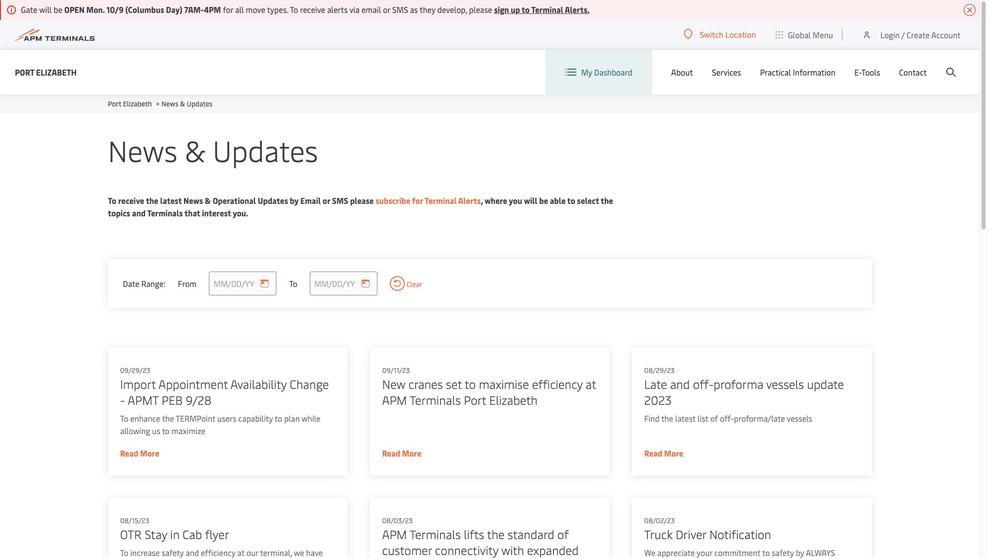 Task type: vqa. For each thing, say whether or not it's contained in the screenshot.
reefer
no



Task type: describe. For each thing, give the bounding box(es) containing it.
interest
[[202, 207, 231, 218]]

read for to enhance the termpoint users capability to plan while allowing us to maximize
[[120, 448, 138, 459]]

notification
[[709, 526, 771, 542]]

email
[[300, 195, 321, 206]]

import
[[120, 376, 156, 392]]

the inside , where you will be able to select the topics and terminals that interest you.
[[601, 195, 613, 206]]

port for port elizabeth
[[15, 66, 34, 77]]

as
[[410, 4, 418, 15]]

apmt
[[127, 392, 158, 408]]

1 horizontal spatial port elizabeth link
[[108, 99, 152, 108]]

contact
[[899, 67, 927, 78]]

late
[[644, 376, 667, 392]]

allowing
[[120, 425, 150, 436]]

customer
[[382, 542, 432, 558]]

read more for terminals
[[382, 448, 421, 459]]

switch location button
[[684, 29, 756, 40]]

dashboard
[[594, 67, 633, 78]]

more for the
[[664, 448, 684, 459]]

subscribe
[[376, 195, 411, 206]]

elizabeth for port elizabeth > news & updates
[[123, 99, 152, 108]]

lifts
[[464, 526, 484, 542]]

2 vertical spatial updates
[[258, 195, 288, 206]]

date range:
[[123, 278, 165, 289]]

alerts
[[458, 195, 481, 206]]

apm inside 09/11/23 new cranes set to maximise efficiency at apm terminals port elizabeth
[[382, 392, 407, 408]]

via
[[350, 4, 360, 15]]

day)
[[166, 4, 182, 15]]

to receive the latest news & operational updates by email or sms please subscribe for terminal alerts
[[108, 195, 481, 206]]

plan
[[284, 413, 300, 424]]

maximise
[[479, 376, 529, 392]]

efficiency
[[532, 376, 583, 392]]

08/02/23 truck driver notification
[[644, 516, 771, 542]]

global menu button
[[766, 20, 843, 50]]

1 horizontal spatial terminal
[[531, 4, 564, 15]]

maximize
[[171, 425, 205, 436]]

date
[[123, 278, 140, 289]]

9/28
[[186, 392, 211, 408]]

alerts.
[[565, 4, 590, 15]]

of inside 08/29/23 late and off-proforma vessels update 2023 find the latest list of off-proforma/late vessels
[[710, 413, 718, 424]]

08/29/23
[[644, 366, 675, 375]]

,
[[481, 195, 483, 206]]

contact button
[[899, 50, 927, 95]]

the inside 09/29/23 import appointment availability change - apmt peb 9/28 to enhance the termpoint users capability to plan while allowing us to maximize
[[162, 413, 174, 424]]

0 vertical spatial vessels
[[766, 376, 804, 392]]

10/9
[[107, 4, 124, 15]]

port for port elizabeth > news & updates
[[108, 99, 121, 108]]

close alert image
[[964, 4, 976, 16]]

terminals inside , where you will be able to select the topics and terminals that interest you.
[[147, 207, 183, 218]]

0 horizontal spatial please
[[350, 195, 374, 206]]

0 vertical spatial updates
[[187, 99, 213, 108]]

read more for to
[[120, 448, 159, 459]]

change
[[290, 376, 329, 392]]

from
[[178, 278, 197, 289]]

global
[[788, 29, 811, 40]]

1 vertical spatial receive
[[118, 195, 144, 206]]

apm inside 08/03/23 apm terminals lifts the standard of customer connectivity with expande
[[382, 526, 407, 542]]

gate
[[21, 4, 37, 15]]

1 horizontal spatial please
[[469, 4, 492, 15]]

to right up
[[522, 4, 530, 15]]

08/15/23 otr stay in cab flyer
[[120, 516, 229, 542]]

0 vertical spatial news
[[162, 99, 178, 108]]

of inside 08/03/23 apm terminals lifts the standard of customer connectivity with expande
[[557, 526, 569, 542]]

my dashboard button
[[566, 50, 633, 95]]

to right us
[[162, 425, 169, 436]]

To text field
[[310, 272, 378, 296]]

more for to
[[140, 448, 159, 459]]

login / create account
[[881, 29, 961, 40]]

cab
[[182, 526, 202, 542]]

up
[[511, 4, 520, 15]]

and inside 08/29/23 late and off-proforma vessels update 2023 find the latest list of off-proforma/late vessels
[[670, 376, 690, 392]]

enhance
[[130, 413, 160, 424]]

port elizabeth > news & updates
[[108, 99, 213, 108]]

login
[[881, 29, 900, 40]]

subscribe for terminal alerts link
[[376, 195, 481, 206]]

news & updates
[[108, 130, 318, 170]]

range:
[[141, 278, 165, 289]]

otr
[[120, 526, 141, 542]]

-
[[120, 392, 125, 408]]

0 horizontal spatial off-
[[693, 376, 714, 392]]

From text field
[[209, 272, 277, 296]]

0 horizontal spatial be
[[54, 4, 62, 15]]

find
[[644, 413, 660, 424]]

1 horizontal spatial receive
[[300, 4, 325, 15]]

the inside 08/03/23 apm terminals lifts the standard of customer connectivity with expande
[[487, 526, 505, 542]]

2023
[[644, 392, 672, 408]]

my dashboard
[[581, 67, 633, 78]]

0 horizontal spatial sms
[[332, 195, 348, 206]]

peb
[[161, 392, 182, 408]]

all
[[235, 4, 244, 15]]

appointment
[[158, 376, 228, 392]]

able
[[550, 195, 566, 206]]

to inside 09/11/23 new cranes set to maximise efficiency at apm terminals port elizabeth
[[465, 376, 476, 392]]

1 horizontal spatial off-
[[720, 413, 734, 424]]

login / create account link
[[862, 20, 961, 49]]

port elizabeth
[[15, 66, 77, 77]]

standard
[[508, 526, 554, 542]]

sign up to terminal alerts. link
[[494, 4, 590, 15]]

1 vertical spatial news
[[108, 130, 177, 170]]

set
[[446, 376, 462, 392]]

new
[[382, 376, 405, 392]]

/
[[902, 29, 905, 40]]

1 vertical spatial terminal
[[425, 195, 457, 206]]

clear button
[[390, 276, 423, 291]]

clear
[[405, 280, 423, 289]]

7am-
[[184, 4, 204, 15]]

where
[[485, 195, 507, 206]]

mon.
[[86, 4, 105, 15]]



Task type: locate. For each thing, give the bounding box(es) containing it.
read for new cranes set to maximise efficiency at apm terminals port elizabeth
[[382, 448, 400, 459]]

2 vertical spatial &
[[205, 195, 211, 206]]

or
[[383, 4, 390, 15], [323, 195, 330, 206]]

1 horizontal spatial for
[[412, 195, 423, 206]]

port inside 09/11/23 new cranes set to maximise efficiency at apm terminals port elizabeth
[[464, 392, 486, 408]]

off-
[[693, 376, 714, 392], [720, 413, 734, 424]]

please left sign
[[469, 4, 492, 15]]

09/29/23 import appointment availability change - apmt peb 9/28 to enhance the termpoint users capability to plan while allowing us to maximize
[[120, 366, 329, 436]]

read for find the latest list of off-proforma/late vessels
[[644, 448, 662, 459]]

08/29/23 late and off-proforma vessels update 2023 find the latest list of off-proforma/late vessels
[[644, 366, 844, 424]]

0 horizontal spatial more
[[140, 448, 159, 459]]

be left able
[[539, 195, 548, 206]]

types.
[[267, 4, 288, 15]]

1 read from the left
[[120, 448, 138, 459]]

0 horizontal spatial or
[[323, 195, 330, 206]]

2 vertical spatial news
[[184, 195, 203, 206]]

0 horizontal spatial latest
[[160, 195, 182, 206]]

1 vertical spatial be
[[539, 195, 548, 206]]

2 vertical spatial terminals
[[410, 526, 461, 542]]

4pm
[[204, 4, 221, 15]]

stay
[[144, 526, 167, 542]]

0 vertical spatial apm
[[382, 392, 407, 408]]

1 vertical spatial latest
[[675, 413, 696, 424]]

will inside , where you will be able to select the topics and terminals that interest you.
[[524, 195, 538, 206]]

to right set
[[465, 376, 476, 392]]

terminals
[[147, 207, 183, 218], [410, 392, 461, 408], [410, 526, 461, 542]]

1 horizontal spatial of
[[710, 413, 718, 424]]

1 horizontal spatial latest
[[675, 413, 696, 424]]

latest inside 08/29/23 late and off-proforma vessels update 2023 find the latest list of off-proforma/late vessels
[[675, 413, 696, 424]]

2 horizontal spatial read
[[644, 448, 662, 459]]

location
[[726, 29, 756, 40]]

apm down 08/03/23
[[382, 526, 407, 542]]

receive left alerts
[[300, 4, 325, 15]]

off- right list
[[720, 413, 734, 424]]

(columbus
[[125, 4, 164, 15]]

0 horizontal spatial for
[[223, 4, 233, 15]]

terminals inside 09/11/23 new cranes set to maximise efficiency at apm terminals port elizabeth
[[410, 392, 461, 408]]

you
[[509, 195, 523, 206]]

by
[[290, 195, 299, 206]]

08/03/23
[[382, 516, 413, 525]]

receive up topics
[[118, 195, 144, 206]]

sign
[[494, 4, 509, 15]]

move
[[246, 4, 265, 15]]

1 vertical spatial or
[[323, 195, 330, 206]]

to
[[522, 4, 530, 15], [568, 195, 576, 206], [465, 376, 476, 392], [274, 413, 282, 424], [162, 425, 169, 436]]

terminals left that
[[147, 207, 183, 218]]

1 horizontal spatial more
[[402, 448, 421, 459]]

1 vertical spatial sms
[[332, 195, 348, 206]]

0 vertical spatial please
[[469, 4, 492, 15]]

and right topics
[[132, 207, 146, 218]]

terminals left lifts
[[410, 526, 461, 542]]

please left subscribe at the left
[[350, 195, 374, 206]]

1 horizontal spatial sms
[[392, 4, 408, 15]]

please
[[469, 4, 492, 15], [350, 195, 374, 206]]

08/15/23
[[120, 516, 149, 525]]

to left the plan
[[274, 413, 282, 424]]

2 apm from the top
[[382, 526, 407, 542]]

1 horizontal spatial will
[[524, 195, 538, 206]]

truck
[[644, 526, 673, 542]]

flyer
[[205, 526, 229, 542]]

for right subscribe at the left
[[412, 195, 423, 206]]

of right list
[[710, 413, 718, 424]]

1 horizontal spatial or
[[383, 4, 390, 15]]

be inside , where you will be able to select the topics and terminals that interest you.
[[539, 195, 548, 206]]

that
[[185, 207, 200, 218]]

08/03/23 apm terminals lifts the standard of customer connectivity with expande
[[382, 516, 579, 558]]

1 horizontal spatial and
[[670, 376, 690, 392]]

0 horizontal spatial of
[[557, 526, 569, 542]]

menu
[[813, 29, 834, 40]]

elizabeth for port elizabeth
[[36, 66, 77, 77]]

, where you will be able to select the topics and terminals that interest you.
[[108, 195, 613, 218]]

1 vertical spatial will
[[524, 195, 538, 206]]

08/02/23
[[644, 516, 675, 525]]

more for terminals
[[402, 448, 421, 459]]

vessels right proforma/late
[[787, 413, 812, 424]]

0 vertical spatial and
[[132, 207, 146, 218]]

in
[[170, 526, 179, 542]]

topics
[[108, 207, 130, 218]]

0 vertical spatial terminal
[[531, 4, 564, 15]]

terminals right new
[[410, 392, 461, 408]]

0 horizontal spatial port
[[15, 66, 34, 77]]

connectivity
[[435, 542, 498, 558]]

1 vertical spatial elizabeth
[[123, 99, 152, 108]]

updates
[[187, 99, 213, 108], [213, 130, 318, 170], [258, 195, 288, 206]]

proforma/late
[[734, 413, 785, 424]]

for
[[223, 4, 233, 15], [412, 195, 423, 206]]

apm down 09/11/23
[[382, 392, 407, 408]]

2 read from the left
[[382, 448, 400, 459]]

09/11/23 new cranes set to maximise efficiency at apm terminals port elizabeth
[[382, 366, 596, 408]]

0 horizontal spatial read more
[[120, 448, 159, 459]]

with
[[501, 542, 524, 558]]

0 vertical spatial receive
[[300, 4, 325, 15]]

>
[[156, 99, 160, 108]]

news right >
[[162, 99, 178, 108]]

and inside , where you will be able to select the topics and terminals that interest you.
[[132, 207, 146, 218]]

1 vertical spatial port
[[108, 99, 121, 108]]

0 horizontal spatial terminal
[[425, 195, 457, 206]]

0 horizontal spatial and
[[132, 207, 146, 218]]

0 horizontal spatial elizabeth
[[36, 66, 77, 77]]

availability
[[230, 376, 287, 392]]

latest
[[160, 195, 182, 206], [675, 413, 696, 424]]

2 horizontal spatial port
[[464, 392, 486, 408]]

and
[[132, 207, 146, 218], [670, 376, 690, 392]]

2 horizontal spatial read more
[[644, 448, 684, 459]]

0 vertical spatial be
[[54, 4, 62, 15]]

operational
[[213, 195, 256, 206]]

1 read more from the left
[[120, 448, 159, 459]]

they
[[420, 4, 436, 15]]

to inside , where you will be able to select the topics and terminals that interest you.
[[568, 195, 576, 206]]

to inside 09/29/23 import appointment availability change - apmt peb 9/28 to enhance the termpoint users capability to plan while allowing us to maximize
[[120, 413, 128, 424]]

sms
[[392, 4, 408, 15], [332, 195, 348, 206]]

vessels left update
[[766, 376, 804, 392]]

gate will be open mon. 10/9 (columbus day) 7am-4pm for all move types. to receive alerts via email or sms as they develop, please sign up to terminal alerts.
[[21, 4, 590, 15]]

0 vertical spatial port elizabeth link
[[15, 66, 77, 78]]

elizabeth inside 09/11/23 new cranes set to maximise efficiency at apm terminals port elizabeth
[[489, 392, 538, 408]]

1 vertical spatial port elizabeth link
[[108, 99, 152, 108]]

read more for the
[[644, 448, 684, 459]]

sms right email
[[332, 195, 348, 206]]

1 more from the left
[[140, 448, 159, 459]]

of right the standard
[[557, 526, 569, 542]]

0 vertical spatial &
[[180, 99, 185, 108]]

0 vertical spatial port
[[15, 66, 34, 77]]

0 vertical spatial will
[[39, 4, 52, 15]]

1 vertical spatial updates
[[213, 130, 318, 170]]

0 vertical spatial for
[[223, 4, 233, 15]]

account
[[932, 29, 961, 40]]

1 horizontal spatial elizabeth
[[123, 99, 152, 108]]

alerts
[[327, 4, 348, 15]]

news up that
[[184, 195, 203, 206]]

1 vertical spatial vessels
[[787, 413, 812, 424]]

my
[[581, 67, 592, 78]]

users
[[217, 413, 236, 424]]

0 horizontal spatial read
[[120, 448, 138, 459]]

capability
[[238, 413, 273, 424]]

global menu
[[788, 29, 834, 40]]

0 horizontal spatial port elizabeth link
[[15, 66, 77, 78]]

receive
[[300, 4, 325, 15], [118, 195, 144, 206]]

1 horizontal spatial be
[[539, 195, 548, 206]]

1 horizontal spatial read more
[[382, 448, 421, 459]]

0 vertical spatial latest
[[160, 195, 182, 206]]

list
[[698, 413, 709, 424]]

0 vertical spatial terminals
[[147, 207, 183, 218]]

off- up list
[[693, 376, 714, 392]]

elizabeth
[[36, 66, 77, 77], [123, 99, 152, 108], [489, 392, 538, 408]]

1 horizontal spatial port
[[108, 99, 121, 108]]

will right the gate
[[39, 4, 52, 15]]

port
[[15, 66, 34, 77], [108, 99, 121, 108], [464, 392, 486, 408]]

2 read more from the left
[[382, 448, 421, 459]]

while
[[301, 413, 320, 424]]

email
[[362, 4, 381, 15]]

will
[[39, 4, 52, 15], [524, 195, 538, 206]]

for left all on the top of the page
[[223, 4, 233, 15]]

1 apm from the top
[[382, 392, 407, 408]]

2 horizontal spatial more
[[664, 448, 684, 459]]

0 horizontal spatial will
[[39, 4, 52, 15]]

&
[[180, 99, 185, 108], [185, 130, 206, 170], [205, 195, 211, 206]]

be left open
[[54, 4, 62, 15]]

will right you
[[524, 195, 538, 206]]

1 horizontal spatial read
[[382, 448, 400, 459]]

3 read more from the left
[[644, 448, 684, 459]]

2 vertical spatial port
[[464, 392, 486, 408]]

0 vertical spatial or
[[383, 4, 390, 15]]

termpoint
[[175, 413, 215, 424]]

0 vertical spatial of
[[710, 413, 718, 424]]

to right able
[[568, 195, 576, 206]]

1 vertical spatial off-
[[720, 413, 734, 424]]

0 vertical spatial off-
[[693, 376, 714, 392]]

open
[[64, 4, 85, 15]]

3 more from the left
[[664, 448, 684, 459]]

terminals inside 08/03/23 apm terminals lifts the standard of customer connectivity with expande
[[410, 526, 461, 542]]

1 vertical spatial please
[[350, 195, 374, 206]]

1 vertical spatial and
[[670, 376, 690, 392]]

you.
[[233, 207, 248, 218]]

0 horizontal spatial receive
[[118, 195, 144, 206]]

1 vertical spatial apm
[[382, 526, 407, 542]]

apm
[[382, 392, 407, 408], [382, 526, 407, 542]]

terminal left the alerts
[[425, 195, 457, 206]]

3 read from the left
[[644, 448, 662, 459]]

create
[[907, 29, 930, 40]]

1 vertical spatial for
[[412, 195, 423, 206]]

1 vertical spatial of
[[557, 526, 569, 542]]

0 vertical spatial sms
[[392, 4, 408, 15]]

1 vertical spatial &
[[185, 130, 206, 170]]

2 vertical spatial elizabeth
[[489, 392, 538, 408]]

the inside 08/29/23 late and off-proforma vessels update 2023 find the latest list of off-proforma/late vessels
[[661, 413, 673, 424]]

be
[[54, 4, 62, 15], [539, 195, 548, 206]]

news down >
[[108, 130, 177, 170]]

terminal left alerts.
[[531, 4, 564, 15]]

sms left as
[[392, 4, 408, 15]]

0 vertical spatial elizabeth
[[36, 66, 77, 77]]

read
[[120, 448, 138, 459], [382, 448, 400, 459], [644, 448, 662, 459]]

us
[[152, 425, 160, 436]]

2 horizontal spatial elizabeth
[[489, 392, 538, 408]]

2 more from the left
[[402, 448, 421, 459]]

and right late at the bottom of the page
[[670, 376, 690, 392]]

1 vertical spatial terminals
[[410, 392, 461, 408]]



